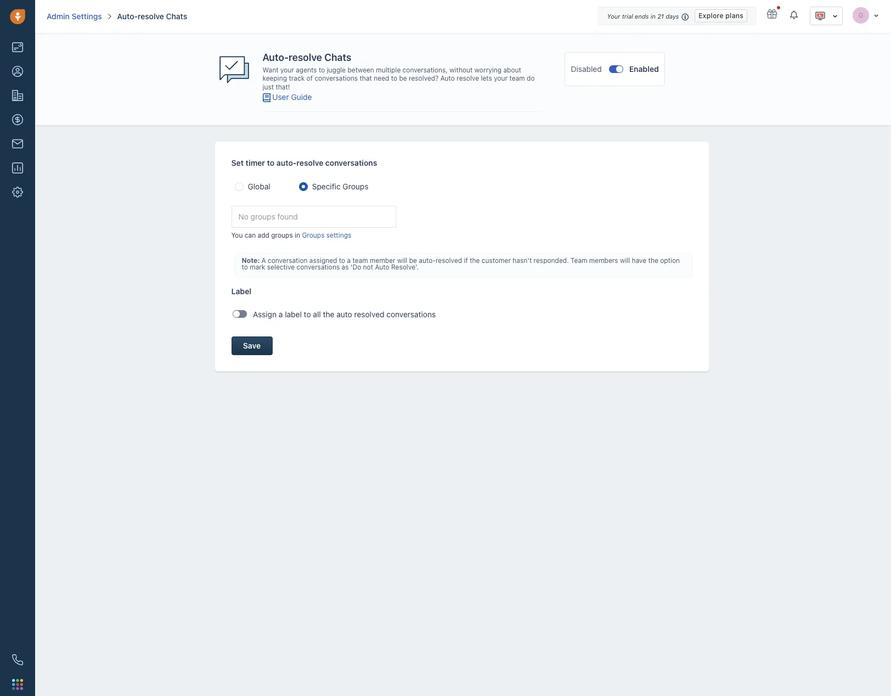 Task type: vqa. For each thing, say whether or not it's contained in the screenshot.
Auto- to the bottom
yes



Task type: locate. For each thing, give the bounding box(es) containing it.
auto- for auto-resolve chats want your agents to juggle between multiple conversations, without worrying about keeping track of conversations that need to be resolved? auto resolve lets your team do just that!
[[263, 52, 289, 63]]

0 horizontal spatial team
[[353, 256, 368, 265]]

1 horizontal spatial groups
[[343, 182, 369, 191]]

ic_arrow_down image
[[874, 12, 880, 18], [833, 12, 839, 20]]

groups
[[343, 182, 369, 191], [302, 231, 325, 239]]

1 horizontal spatial will
[[620, 256, 631, 265]]

in right the groups
[[295, 231, 300, 239]]

conversations up specific groups
[[326, 158, 377, 167]]

auto down the without
[[441, 74, 455, 83]]

specific groups button
[[296, 180, 372, 193]]

1 horizontal spatial a
[[347, 256, 351, 265]]

0 horizontal spatial settings
[[72, 12, 102, 21]]

1 horizontal spatial resolved
[[436, 256, 462, 265]]

without
[[450, 66, 473, 74]]

option
[[661, 256, 680, 265]]

team right as
[[353, 256, 368, 265]]

0 vertical spatial auto
[[441, 74, 455, 83]]

auto right not
[[375, 263, 390, 271]]

lets
[[481, 74, 493, 83]]

bell regular image
[[791, 10, 800, 20]]

None checkbox
[[610, 65, 624, 73]]

auto
[[441, 74, 455, 83], [375, 263, 390, 271]]

days
[[666, 13, 680, 20]]

2 will from the left
[[620, 256, 631, 265]]

1 horizontal spatial auto-
[[419, 256, 436, 265]]

settings
[[72, 12, 102, 21], [327, 231, 352, 239]]

resolved
[[436, 256, 462, 265], [354, 310, 385, 319]]

groups right specific
[[343, 182, 369, 191]]

be inside 'a conversation assigned to a team member will be auto-resolved if the customer hasn't responded. team members will have the option to mark selective conversations as 'do not auto resolve'.'
[[410, 256, 417, 265]]

about
[[504, 66, 522, 74]]

1 horizontal spatial in
[[651, 13, 656, 20]]

0 horizontal spatial auto-
[[117, 12, 138, 21]]

multiple
[[376, 66, 401, 74]]

team
[[510, 74, 525, 83], [353, 256, 368, 265]]

1 vertical spatial team
[[353, 256, 368, 265]]

1 horizontal spatial settings
[[327, 231, 352, 239]]

in
[[651, 13, 656, 20], [295, 231, 300, 239]]

auto- right admin settings
[[117, 12, 138, 21]]

0 horizontal spatial will
[[398, 256, 408, 265]]

assign
[[253, 310, 277, 319]]

conversations down juggle
[[315, 74, 358, 83]]

be
[[399, 74, 407, 83], [410, 256, 417, 265]]

settings right the admin
[[72, 12, 102, 21]]

just
[[263, 83, 274, 91]]

chats for auto-resolve chats
[[166, 12, 187, 21]]

groups down "no groups found" text field
[[302, 231, 325, 239]]

auto- right timer
[[277, 158, 297, 167]]

to left mark
[[242, 263, 248, 271]]

be inside auto-resolve chats want your agents to juggle between multiple conversations, without worrying about keeping track of conversations that need to be resolved? auto resolve lets your team do just that!
[[399, 74, 407, 83]]

a left not
[[347, 256, 351, 265]]

conversations left as
[[297, 263, 340, 271]]

1 horizontal spatial team
[[510, 74, 525, 83]]

timer
[[246, 158, 265, 167]]

auto- up want
[[263, 52, 289, 63]]

team down about at top
[[510, 74, 525, 83]]

None checkbox
[[233, 310, 247, 318]]

add
[[258, 231, 270, 239]]

your up track at the top of page
[[281, 66, 294, 74]]

resolved right auto
[[354, 310, 385, 319]]

note
[[242, 256, 258, 265]]

be right 'member'
[[410, 256, 417, 265]]

1 horizontal spatial auto
[[441, 74, 455, 83]]

1 horizontal spatial auto-
[[263, 52, 289, 63]]

1 vertical spatial auto
[[375, 263, 390, 271]]

chats inside auto-resolve chats want your agents to juggle between multiple conversations, without worrying about keeping track of conversations that need to be resolved? auto resolve lets your team do just that!
[[325, 52, 352, 63]]

1 ic_arrow_down image from the left
[[874, 12, 880, 18]]

1 vertical spatial a
[[279, 310, 283, 319]]

conversation
[[268, 256, 308, 265]]

1 vertical spatial resolved
[[354, 310, 385, 319]]

0 vertical spatial auto-
[[117, 12, 138, 21]]

settings up assigned
[[327, 231, 352, 239]]

keeping
[[263, 74, 287, 83]]

ends
[[635, 13, 649, 20]]

0 vertical spatial resolved
[[436, 256, 462, 265]]

0 horizontal spatial groups
[[302, 231, 325, 239]]

0 horizontal spatial in
[[295, 231, 300, 239]]

0 vertical spatial be
[[399, 74, 407, 83]]

want
[[263, 66, 279, 74]]

explore plans button
[[695, 9, 748, 23]]

auto- inside 'a conversation assigned to a team member will be auto-resolved if the customer hasn't responded. team members will have the option to mark selective conversations as 'do not auto resolve'.'
[[419, 256, 436, 265]]

to
[[319, 66, 325, 74], [391, 74, 398, 83], [267, 158, 275, 167], [339, 256, 346, 265], [242, 263, 248, 271], [304, 310, 311, 319]]

auto-resolve chats
[[117, 12, 187, 21]]

2 horizontal spatial the
[[649, 256, 659, 265]]

auto-
[[277, 158, 297, 167], [419, 256, 436, 265]]

a
[[347, 256, 351, 265], [279, 310, 283, 319]]

user
[[273, 92, 289, 101]]

disabled
[[571, 64, 602, 74]]

conversations inside auto-resolve chats want your agents to juggle between multiple conversations, without worrying about keeping track of conversations that need to be resolved? auto resolve lets your team do just that!
[[315, 74, 358, 83]]

auto inside 'a conversation assigned to a team member will be auto-resolved if the customer hasn't responded. team members will have the option to mark selective conversations as 'do not auto resolve'.'
[[375, 263, 390, 271]]

missing translation "unavailable" for locale "en-us" image
[[816, 10, 826, 21]]

1 horizontal spatial be
[[410, 256, 417, 265]]

1 horizontal spatial chats
[[325, 52, 352, 63]]

groups inside specific groups button
[[343, 182, 369, 191]]

a conversation assigned to a team member will be auto-resolved if the customer hasn't responded. team members will have the option to mark selective conversations as 'do not auto resolve'.
[[242, 256, 680, 271]]

member
[[370, 256, 396, 265]]

specific groups
[[312, 182, 369, 191]]

the right have
[[649, 256, 659, 265]]

will
[[398, 256, 408, 265], [620, 256, 631, 265]]

1 vertical spatial chats
[[325, 52, 352, 63]]

you can add groups in groups settings
[[231, 231, 352, 239]]

resolved left if
[[436, 256, 462, 265]]

resolved inside 'a conversation assigned to a team member will be auto-resolved if the customer hasn't responded. team members will have the option to mark selective conversations as 'do not auto resolve'.'
[[436, 256, 462, 265]]

1 vertical spatial auto-
[[263, 52, 289, 63]]

resolve'.
[[392, 263, 419, 271]]

0 vertical spatial team
[[510, 74, 525, 83]]

will right 'member'
[[398, 256, 408, 265]]

your
[[608, 13, 621, 20]]

groups
[[271, 231, 293, 239]]

0 horizontal spatial auto-
[[277, 158, 297, 167]]

the right all
[[323, 310, 335, 319]]

0 horizontal spatial chats
[[166, 12, 187, 21]]

have
[[632, 256, 647, 265]]

to left juggle
[[319, 66, 325, 74]]

admin settings
[[47, 12, 102, 21]]

auto- right resolve'.
[[419, 256, 436, 265]]

chats
[[166, 12, 187, 21], [325, 52, 352, 63]]

selective
[[267, 263, 295, 271]]

phone element
[[7, 649, 29, 671]]

1 will from the left
[[398, 256, 408, 265]]

to down multiple
[[391, 74, 398, 83]]

0 horizontal spatial be
[[399, 74, 407, 83]]

guide
[[291, 92, 312, 101]]

0 horizontal spatial ic_arrow_down image
[[833, 12, 839, 20]]

if
[[464, 256, 468, 265]]

0 vertical spatial in
[[651, 13, 656, 20]]

as
[[342, 263, 349, 271]]

0 vertical spatial your
[[281, 66, 294, 74]]

be down multiple
[[399, 74, 407, 83]]

0 vertical spatial groups
[[343, 182, 369, 191]]

the right if
[[470, 256, 480, 265]]

to left all
[[304, 310, 311, 319]]

1 vertical spatial be
[[410, 256, 417, 265]]

to left 'do
[[339, 256, 346, 265]]

No groups found text field
[[231, 206, 396, 228]]

that!
[[276, 83, 290, 91]]

hasn't
[[513, 256, 532, 265]]

freshworks switcher image
[[12, 679, 23, 690]]

0 vertical spatial settings
[[72, 12, 102, 21]]

in left 21 at the right top of page
[[651, 13, 656, 20]]

mark
[[250, 263, 265, 271]]

0 vertical spatial chats
[[166, 12, 187, 21]]

team
[[571, 256, 588, 265]]

1 vertical spatial in
[[295, 231, 300, 239]]

auto-
[[117, 12, 138, 21], [263, 52, 289, 63]]

will left have
[[620, 256, 631, 265]]

note :
[[242, 256, 262, 265]]

customer
[[482, 256, 511, 265]]

0 vertical spatial a
[[347, 256, 351, 265]]

auto
[[337, 310, 352, 319]]

your right lets
[[494, 74, 508, 83]]

auto- inside auto-resolve chats want your agents to juggle between multiple conversations, without worrying about keeping track of conversations that need to be resolved? auto resolve lets your team do just that!
[[263, 52, 289, 63]]

conversations inside 'a conversation assigned to a team member will be auto-resolved if the customer hasn't responded. team members will have the option to mark selective conversations as 'do not auto resolve'.'
[[297, 263, 340, 271]]

enabled
[[630, 64, 659, 74]]

resolve
[[138, 12, 164, 21], [289, 52, 322, 63], [457, 74, 479, 83], [297, 158, 324, 167]]

1 horizontal spatial ic_arrow_down image
[[874, 12, 880, 18]]

explore
[[699, 11, 724, 20]]

the
[[470, 256, 480, 265], [649, 256, 659, 265], [323, 310, 335, 319]]

conversations
[[315, 74, 358, 83], [326, 158, 377, 167], [297, 263, 340, 271], [387, 310, 436, 319]]

0 horizontal spatial resolved
[[354, 310, 385, 319]]

0 horizontal spatial your
[[281, 66, 294, 74]]

1 horizontal spatial your
[[494, 74, 508, 83]]

1 vertical spatial auto-
[[419, 256, 436, 265]]

a
[[262, 256, 266, 265]]

0 horizontal spatial auto
[[375, 263, 390, 271]]

a left the label
[[279, 310, 283, 319]]

global button
[[231, 180, 274, 193]]

assign a label to all the auto resolved conversations
[[253, 310, 436, 319]]

assigned
[[310, 256, 337, 265]]

save
[[243, 341, 261, 350]]

2 ic_arrow_down image from the left
[[833, 12, 839, 20]]



Task type: describe. For each thing, give the bounding box(es) containing it.
conversations down resolve'.
[[387, 310, 436, 319]]

1 horizontal spatial the
[[470, 256, 480, 265]]

team inside auto-resolve chats want your agents to juggle between multiple conversations, without worrying about keeping track of conversations that need to be resolved? auto resolve lets your team do just that!
[[510, 74, 525, 83]]

of
[[307, 74, 313, 83]]

between
[[348, 66, 374, 74]]

conversations,
[[403, 66, 448, 74]]

global
[[248, 182, 271, 191]]

1 vertical spatial groups
[[302, 231, 325, 239]]

you
[[231, 231, 243, 239]]

admin
[[47, 12, 70, 21]]

1 vertical spatial your
[[494, 74, 508, 83]]

explore plans
[[699, 11, 744, 20]]

auto inside auto-resolve chats want your agents to juggle between multiple conversations, without worrying about keeping track of conversations that need to be resolved? auto resolve lets your team do just that!
[[441, 74, 455, 83]]

ic_info_icon image
[[682, 12, 690, 21]]

user guide
[[273, 92, 312, 101]]

not
[[363, 263, 373, 271]]

:
[[258, 256, 260, 265]]

can
[[245, 231, 256, 239]]

21
[[658, 13, 665, 20]]

0 vertical spatial auto-
[[277, 158, 297, 167]]

1 vertical spatial settings
[[327, 231, 352, 239]]

save button
[[231, 336, 273, 355]]

specific
[[312, 182, 341, 191]]

set timer to auto-resolve conversations
[[231, 158, 377, 167]]

worrying
[[475, 66, 502, 74]]

auto- for auto-resolve chats
[[117, 12, 138, 21]]

plans
[[726, 11, 744, 20]]

auto-resolve chats want your agents to juggle between multiple conversations, without worrying about keeping track of conversations that need to be resolved? auto resolve lets your team do just that!
[[263, 52, 535, 91]]

need
[[374, 74, 390, 83]]

trial
[[623, 13, 634, 20]]

that
[[360, 74, 372, 83]]

set
[[231, 158, 244, 167]]

phone image
[[12, 655, 23, 666]]

admin settings link
[[47, 11, 102, 22]]

juggle
[[327, 66, 346, 74]]

agents
[[296, 66, 317, 74]]

team inside 'a conversation assigned to a team member will be auto-resolved if the customer hasn't responded. team members will have the option to mark selective conversations as 'do not auto resolve'.'
[[353, 256, 368, 265]]

groups settings link
[[302, 231, 352, 239]]

responded.
[[534, 256, 569, 265]]

settings inside admin settings link
[[72, 12, 102, 21]]

resolved?
[[409, 74, 439, 83]]

track
[[289, 74, 305, 83]]

your trial ends in 21 days
[[608, 13, 680, 20]]

label
[[285, 310, 302, 319]]

members
[[590, 256, 619, 265]]

all
[[313, 310, 321, 319]]

label
[[231, 287, 252, 296]]

to right timer
[[267, 158, 275, 167]]

'do
[[351, 263, 361, 271]]

0 horizontal spatial the
[[323, 310, 335, 319]]

do
[[527, 74, 535, 83]]

a inside 'a conversation assigned to a team member will be auto-resolved if the customer hasn't responded. team members will have the option to mark selective conversations as 'do not auto resolve'.'
[[347, 256, 351, 265]]

chats for auto-resolve chats want your agents to juggle between multiple conversations, without worrying about keeping track of conversations that need to be resolved? auto resolve lets your team do just that!
[[325, 52, 352, 63]]

user guide link
[[273, 92, 312, 101]]

0 horizontal spatial a
[[279, 310, 283, 319]]



